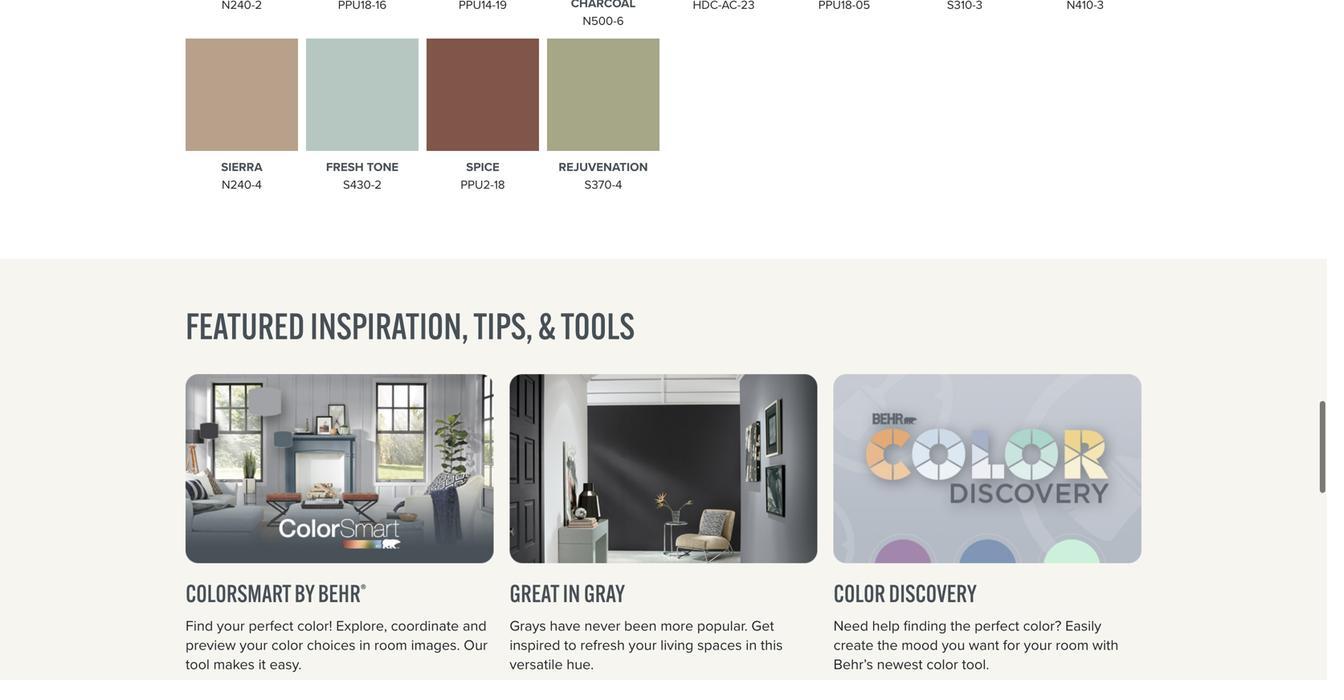 Task type: describe. For each thing, give the bounding box(es) containing it.
room inside color discovery need help finding the perfect color? easily create the mood you want for your room with behr's newest color tool.
[[1056, 635, 1089, 656]]

perfect inside find your perfect color! explore, coordinate and preview your color choices in room images. our tool makes it easy.
[[249, 616, 294, 637]]

need
[[834, 616, 869, 637]]

n500-
[[583, 12, 617, 30]]

s430-
[[343, 176, 375, 194]]

tips,
[[474, 304, 533, 349]]

versatile
[[510, 654, 563, 676]]

in
[[563, 579, 581, 609]]

spice ppu2-18
[[461, 158, 505, 194]]

color!
[[297, 616, 332, 637]]

behr
[[318, 579, 361, 609]]

tool.
[[963, 654, 990, 676]]

for
[[1004, 635, 1021, 656]]

tool
[[186, 654, 210, 676]]

rejuvenation s370-4
[[559, 158, 648, 194]]

refresh
[[581, 635, 625, 656]]

perfect inside color discovery need help finding the perfect color? easily create the mood you want for your room with behr's newest color tool.
[[975, 616, 1020, 637]]

great in gray grays have never been more popular. get inspired to refresh your living spaces in this versatile hue.
[[510, 579, 783, 676]]

in inside find your perfect color! explore, coordinate and preview your color choices in room images. our tool makes it easy.
[[360, 635, 371, 656]]

behr's
[[834, 654, 874, 676]]

&
[[539, 304, 556, 349]]

n500-6 link
[[547, 0, 660, 31]]

rejuvenation
[[559, 158, 648, 176]]

®
[[361, 581, 366, 599]]

mood
[[902, 635, 939, 656]]

find
[[186, 616, 213, 637]]

easy.
[[270, 654, 302, 676]]

living room image with colorsmart logo image
[[186, 375, 494, 564]]

it
[[259, 654, 266, 676]]

preview
[[186, 635, 236, 656]]

newest
[[878, 654, 923, 676]]

by
[[295, 579, 315, 609]]

images.
[[411, 635, 460, 656]]

your inside great in gray grays have never been more popular. get inspired to refresh your living spaces in this versatile hue.
[[629, 635, 657, 656]]

color inside color discovery need help finding the perfect color? easily create the mood you want for your room with behr's newest color tool.
[[927, 654, 959, 676]]

fresh
[[326, 158, 364, 176]]

you
[[942, 635, 966, 656]]

to
[[564, 635, 577, 656]]

our
[[464, 635, 488, 656]]

choices
[[307, 635, 356, 656]]

your inside color discovery need help finding the perfect color? easily create the mood you want for your room with behr's newest color tool.
[[1025, 635, 1053, 656]]

color discovery need help finding the perfect color? easily create the mood you want for your room with behr's newest color tool.
[[834, 579, 1119, 676]]

great
[[510, 579, 560, 609]]

get
[[752, 616, 775, 637]]

color?
[[1024, 616, 1062, 637]]

colorsmart by behr ®
[[186, 579, 366, 609]]

have
[[550, 616, 581, 637]]

n500-6
[[583, 12, 624, 30]]

finding
[[904, 616, 947, 637]]

room inside find your perfect color! explore, coordinate and preview your color choices in room images. our tool makes it easy.
[[375, 635, 408, 656]]

4 for n240-
[[255, 176, 262, 194]]

0 horizontal spatial the
[[878, 635, 898, 656]]



Task type: locate. For each thing, give the bounding box(es) containing it.
1 4 from the left
[[255, 176, 262, 194]]

never
[[585, 616, 621, 637]]

tone
[[367, 158, 399, 176]]

want
[[969, 635, 1000, 656]]

this
[[761, 635, 783, 656]]

1 in from the left
[[360, 635, 371, 656]]

your
[[217, 616, 245, 637], [240, 635, 268, 656], [629, 635, 657, 656], [1025, 635, 1053, 656]]

sierra n240-4
[[221, 158, 263, 194]]

inspiration,
[[310, 304, 469, 349]]

makes
[[213, 654, 255, 676]]

4 inside the rejuvenation s370-4
[[616, 176, 623, 194]]

1 perfect from the left
[[249, 616, 294, 637]]

been
[[625, 616, 657, 637]]

colorsmart
[[186, 579, 291, 609]]

in inside great in gray grays have never been more popular. get inspired to refresh your living spaces in this versatile hue.
[[746, 635, 757, 656]]

2 room from the left
[[1056, 635, 1089, 656]]

18
[[494, 176, 505, 194]]

n240-
[[222, 176, 255, 194]]

the
[[951, 616, 971, 637], [878, 635, 898, 656]]

explore,
[[336, 616, 387, 637]]

spaces
[[698, 635, 742, 656]]

color
[[272, 635, 303, 656], [927, 654, 959, 676]]

your left the living
[[629, 635, 657, 656]]

4
[[255, 176, 262, 194], [616, 176, 623, 194]]

room
[[375, 635, 408, 656], [1056, 635, 1089, 656]]

2 perfect from the left
[[975, 616, 1020, 637]]

perfect up tool. at bottom right
[[975, 616, 1020, 637]]

in right choices
[[360, 635, 371, 656]]

the right finding
[[951, 616, 971, 637]]

help
[[873, 616, 900, 637]]

2
[[375, 176, 382, 194]]

popular.
[[698, 616, 748, 637]]

spice
[[466, 158, 500, 176]]

in left this
[[746, 635, 757, 656]]

inspired
[[510, 635, 561, 656]]

1 horizontal spatial room
[[1056, 635, 1089, 656]]

perfect
[[249, 616, 294, 637], [975, 616, 1020, 637]]

2 in from the left
[[746, 635, 757, 656]]

color
[[834, 579, 886, 609]]

more
[[661, 616, 694, 637]]

1 horizontal spatial color
[[927, 654, 959, 676]]

room left images.
[[375, 635, 408, 656]]

your left easy.
[[240, 635, 268, 656]]

0 horizontal spatial room
[[375, 635, 408, 656]]

2 4 from the left
[[616, 176, 623, 194]]

perfect down colorsmart by behr ®
[[249, 616, 294, 637]]

color left tool. at bottom right
[[927, 654, 959, 676]]

s370-
[[585, 176, 616, 194]]

your right find
[[217, 616, 245, 637]]

find your perfect color! explore, coordinate and preview your color choices in room images. our tool makes it easy.
[[186, 616, 488, 676]]

featured inspiration, tips, & tools
[[186, 304, 635, 349]]

in
[[360, 635, 371, 656], [746, 635, 757, 656]]

1 horizontal spatial 4
[[616, 176, 623, 194]]

color right it
[[272, 635, 303, 656]]

ppu2-
[[461, 176, 494, 194]]

your right for
[[1025, 635, 1053, 656]]

the left mood
[[878, 635, 898, 656]]

featured
[[186, 304, 305, 349]]

4 for s370-
[[616, 176, 623, 194]]

fresh tone s430-2
[[326, 158, 399, 194]]

living
[[661, 635, 694, 656]]

4 inside sierra n240-4
[[255, 176, 262, 194]]

0 horizontal spatial perfect
[[249, 616, 294, 637]]

discovery
[[889, 579, 977, 609]]

hue.
[[567, 654, 594, 676]]

gray
[[584, 579, 625, 609]]

1 horizontal spatial in
[[746, 635, 757, 656]]

tools
[[561, 304, 635, 349]]

0 horizontal spatial 4
[[255, 176, 262, 194]]

color discovery graphic design image
[[834, 375, 1142, 564]]

0 horizontal spatial in
[[360, 635, 371, 656]]

grays
[[510, 616, 546, 637]]

and
[[463, 616, 487, 637]]

easily
[[1066, 616, 1102, 637]]

with
[[1093, 635, 1119, 656]]

1 horizontal spatial perfect
[[975, 616, 1020, 637]]

6
[[617, 12, 624, 30]]

coordinate
[[391, 616, 459, 637]]

1 room from the left
[[375, 635, 408, 656]]

gray hallway and entryway image
[[510, 375, 818, 564]]

room left with
[[1056, 635, 1089, 656]]

create
[[834, 635, 874, 656]]

0 horizontal spatial color
[[272, 635, 303, 656]]

sierra
[[221, 158, 263, 176]]

color inside find your perfect color! explore, coordinate and preview your color choices in room images. our tool makes it easy.
[[272, 635, 303, 656]]

1 horizontal spatial the
[[951, 616, 971, 637]]



Task type: vqa. For each thing, say whether or not it's contained in the screenshot.
Newest
yes



